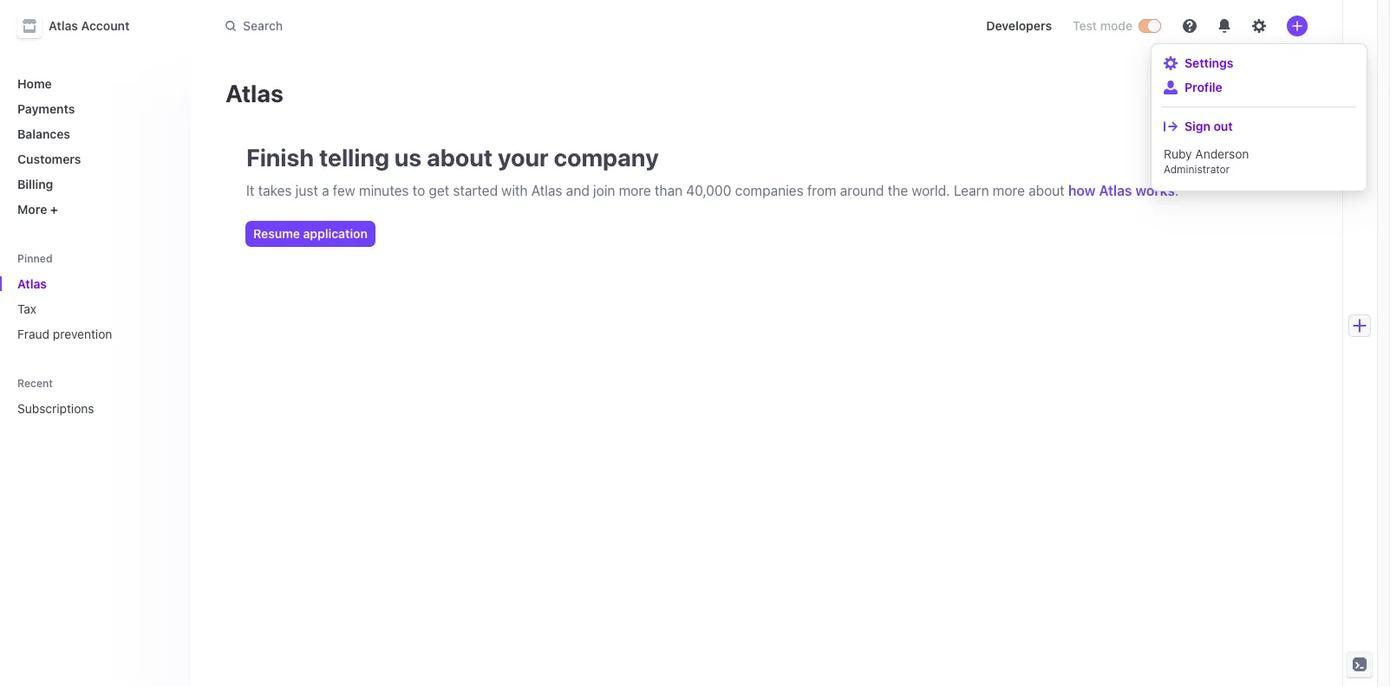 Task type: vqa. For each thing, say whether or not it's contained in the screenshot.
an
no



Task type: describe. For each thing, give the bounding box(es) containing it.
around
[[840, 183, 884, 199]]

settings image
[[1252, 19, 1266, 33]]

ruby
[[1164, 147, 1192, 161]]

account
[[81, 18, 130, 33]]

.
[[1175, 183, 1179, 199]]

atlas left and
[[531, 183, 562, 199]]

subscriptions
[[17, 401, 94, 416]]

billing
[[17, 177, 53, 192]]

recent
[[17, 377, 53, 390]]

customers link
[[10, 145, 177, 173]]

world.
[[912, 183, 950, 199]]

notifications image
[[1217, 19, 1231, 33]]

atlas account button
[[17, 14, 147, 38]]

1 more from the left
[[619, 183, 651, 199]]

recent navigation links element
[[0, 369, 191, 423]]

atlas down search
[[225, 79, 283, 108]]

prevention
[[53, 327, 112, 342]]

atlas inside atlas account button
[[49, 18, 78, 33]]

atlas link
[[10, 270, 177, 298]]

balances link
[[10, 120, 177, 148]]

the
[[888, 183, 908, 199]]

search
[[243, 18, 283, 33]]

telling
[[319, 143, 389, 172]]

how
[[1068, 183, 1096, 199]]

with
[[501, 183, 528, 199]]

tax link
[[10, 295, 177, 323]]

payments link
[[10, 95, 177, 123]]

developers link
[[979, 12, 1059, 40]]

tax
[[17, 302, 36, 317]]

resume application
[[253, 226, 368, 241]]

sign out
[[1185, 119, 1233, 134]]

pinned element
[[10, 270, 177, 349]]

customers
[[17, 152, 81, 166]]

ruby anderson administrator
[[1164, 147, 1249, 176]]

fraud prevention
[[17, 327, 112, 342]]

companies
[[735, 183, 804, 199]]

fraud
[[17, 327, 50, 342]]

finish telling us about your company
[[246, 143, 659, 172]]

join
[[593, 183, 615, 199]]

finish
[[246, 143, 314, 172]]

works
[[1135, 183, 1175, 199]]

sign
[[1185, 119, 1210, 134]]

home link
[[10, 69, 177, 98]]

Search text field
[[215, 10, 704, 42]]

administrator
[[1164, 163, 1230, 176]]

mode
[[1100, 18, 1132, 33]]

0 horizontal spatial about
[[427, 143, 493, 172]]

your
[[498, 143, 549, 172]]

application
[[303, 226, 368, 241]]

2 more from the left
[[993, 183, 1025, 199]]



Task type: locate. For each thing, give the bounding box(es) containing it.
profile
[[1185, 80, 1222, 95]]

few
[[333, 183, 355, 199]]

about left how
[[1029, 183, 1065, 199]]

profile link
[[1164, 79, 1354, 96]]

sign out menu item
[[1159, 114, 1360, 139]]

Search search field
[[215, 10, 704, 42]]

core navigation links element
[[10, 69, 177, 224]]

us
[[394, 143, 422, 172]]

from
[[807, 183, 836, 199]]

subscriptions link
[[10, 395, 153, 423]]

out
[[1214, 119, 1233, 134]]

pinned
[[17, 252, 53, 265]]

atlas inside atlas link
[[17, 277, 47, 291]]

anderson
[[1195, 147, 1249, 161]]

atlas right how
[[1099, 183, 1132, 199]]

more +
[[17, 202, 58, 217]]

atlas
[[49, 18, 78, 33], [225, 79, 283, 108], [531, 183, 562, 199], [1099, 183, 1132, 199], [17, 277, 47, 291]]

about up "started"
[[427, 143, 493, 172]]

help image
[[1183, 19, 1197, 33]]

payments
[[17, 101, 75, 116]]

settings link
[[1164, 55, 1354, 72]]

fraud prevention link
[[10, 320, 177, 349]]

company
[[554, 143, 659, 172]]

atlas account
[[49, 18, 130, 33]]

get
[[429, 183, 449, 199]]

takes
[[258, 183, 292, 199]]

1 vertical spatial about
[[1029, 183, 1065, 199]]

atlas down pinned
[[17, 277, 47, 291]]

clear history image
[[161, 378, 172, 388]]

than
[[655, 183, 683, 199]]

balances
[[17, 127, 70, 141]]

test
[[1073, 18, 1097, 33]]

menu
[[1155, 48, 1363, 187]]

billing link
[[10, 170, 177, 199]]

minutes
[[359, 183, 409, 199]]

it
[[246, 183, 254, 199]]

and
[[566, 183, 590, 199]]

0 horizontal spatial more
[[619, 183, 651, 199]]

how atlas works link
[[1068, 183, 1175, 199]]

it takes just a few minutes to get started with atlas and join more than 40,000 companies from around the world. learn more about how atlas works .
[[246, 183, 1179, 199]]

resume application link
[[246, 222, 375, 246]]

more right learn
[[993, 183, 1025, 199]]

about
[[427, 143, 493, 172], [1029, 183, 1065, 199]]

to
[[413, 183, 425, 199]]

a
[[322, 183, 329, 199]]

test mode
[[1073, 18, 1132, 33]]

started
[[453, 183, 498, 199]]

1 horizontal spatial about
[[1029, 183, 1065, 199]]

home
[[17, 76, 52, 91]]

1 horizontal spatial more
[[993, 183, 1025, 199]]

menu containing settings
[[1155, 48, 1363, 187]]

40,000
[[686, 183, 731, 199]]

resume
[[253, 226, 300, 241]]

edit pins image
[[161, 253, 172, 264]]

+
[[50, 202, 58, 217]]

learn
[[954, 183, 989, 199]]

pinned navigation links element
[[10, 245, 180, 349]]

settings
[[1185, 55, 1233, 70]]

pin to navigation image
[[161, 402, 175, 416]]

developers
[[986, 18, 1052, 33]]

just
[[295, 183, 318, 199]]

atlas left account
[[49, 18, 78, 33]]

more
[[619, 183, 651, 199], [993, 183, 1025, 199]]

more
[[17, 202, 47, 217]]

more right "join"
[[619, 183, 651, 199]]

0 vertical spatial about
[[427, 143, 493, 172]]



